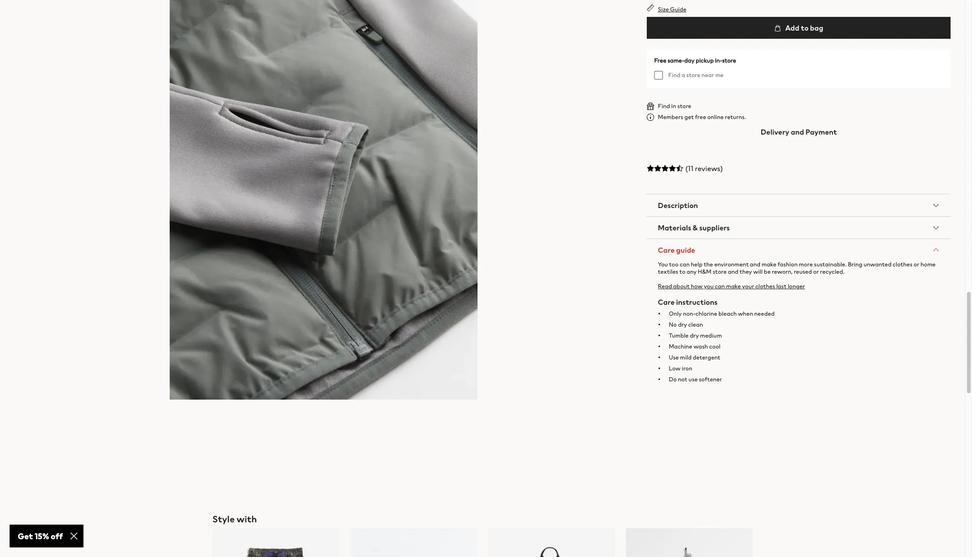 Task type: vqa. For each thing, say whether or not it's contained in the screenshot.
26
no



Task type: locate. For each thing, give the bounding box(es) containing it.
care inside dropdown button
[[658, 245, 675, 256]]

find
[[669, 71, 681, 79], [658, 102, 671, 110]]

medium
[[701, 331, 722, 340]]

make inside you too can help the environment and make fashion more sustainable. bring unwanted clothes or home textiles to any h&m store and they will be reworn, reused or recycled.
[[762, 260, 777, 269]]

0 vertical spatial dry
[[678, 320, 687, 329]]

0 vertical spatial to
[[801, 22, 809, 33]]

make
[[762, 260, 777, 269], [727, 282, 741, 291]]

and left they
[[728, 267, 739, 276]]

0 vertical spatial clothes
[[893, 260, 913, 269]]

longer
[[788, 282, 806, 291]]

make left fashion
[[762, 260, 777, 269]]

1 vertical spatial clothes
[[756, 282, 776, 291]]

and left be
[[750, 260, 761, 269]]

care guide
[[658, 245, 696, 256]]

1 vertical spatial can
[[715, 282, 725, 291]]

1 horizontal spatial dry
[[690, 331, 699, 340]]

add
[[786, 22, 800, 33]]

&
[[693, 222, 698, 233]]

0 horizontal spatial can
[[680, 260, 690, 269]]

can right too
[[680, 260, 690, 269]]

can right you
[[715, 282, 725, 291]]

0 horizontal spatial to
[[680, 267, 686, 276]]

care for care instructions only non-chlorine bleach when needed no dry clean tumble dry medium machine wash cool use mild detergent low iron do not use softener
[[658, 297, 675, 308]]

more
[[799, 260, 813, 269]]

1 vertical spatial find
[[658, 102, 671, 110]]

find left a
[[669, 71, 681, 79]]

0 horizontal spatial clothes
[[756, 282, 776, 291]]

materials
[[658, 222, 692, 233]]

store right "in"
[[678, 102, 692, 110]]

1 care from the top
[[658, 245, 675, 256]]

members
[[658, 113, 684, 121]]

1 vertical spatial care
[[658, 297, 675, 308]]

2 care from the top
[[658, 297, 675, 308]]

description button
[[647, 194, 951, 216]]

a
[[682, 71, 686, 79]]

4.5 / 5 image
[[647, 165, 684, 172]]

and
[[791, 126, 805, 137], [750, 260, 761, 269], [728, 267, 739, 276]]

size
[[658, 5, 669, 14]]

get
[[685, 113, 694, 121]]

or right the more
[[814, 267, 819, 276]]

0 vertical spatial find
[[669, 71, 681, 79]]

find left "in"
[[658, 102, 671, 110]]

0 horizontal spatial make
[[727, 282, 741, 291]]

can inside you too can help the environment and make fashion more sustainable. bring unwanted clothes or home textiles to any h&m store and they will be reworn, reused or recycled.
[[680, 260, 690, 269]]

(11 reviews) button
[[647, 157, 951, 179]]

0 vertical spatial care
[[658, 245, 675, 256]]

care up you
[[658, 245, 675, 256]]

care
[[658, 245, 675, 256], [658, 297, 675, 308]]

1 vertical spatial to
[[680, 267, 686, 276]]

to inside you too can help the environment and make fashion more sustainable. bring unwanted clothes or home textiles to any h&m store and they will be reworn, reused or recycled.
[[680, 267, 686, 276]]

dry down the clean
[[690, 331, 699, 340]]

materials & suppliers button
[[647, 217, 951, 239]]

to
[[801, 22, 809, 33], [680, 267, 686, 276]]

softener
[[699, 375, 723, 384]]

find in store
[[658, 102, 692, 110]]

0 vertical spatial make
[[762, 260, 777, 269]]

care for care guide
[[658, 245, 675, 256]]

cool
[[710, 342, 721, 351]]

not
[[678, 375, 688, 384]]

payment
[[806, 126, 837, 137]]

guide
[[671, 5, 687, 14]]

clothes right unwanted
[[893, 260, 913, 269]]

to inside button
[[801, 22, 809, 33]]

0 horizontal spatial dry
[[678, 320, 687, 329]]

0 horizontal spatial and
[[728, 267, 739, 276]]

size guide button
[[647, 4, 687, 14]]

clothes down be
[[756, 282, 776, 291]]

delivery and payment button
[[647, 121, 951, 143]]

suppliers
[[700, 222, 730, 233]]

last
[[777, 282, 787, 291]]

0 vertical spatial can
[[680, 260, 690, 269]]

(11 reviews)
[[686, 163, 723, 174]]

mild
[[680, 353, 692, 362]]

delivery
[[761, 126, 790, 137]]

and right delivery
[[791, 126, 805, 137]]

1 vertical spatial make
[[727, 282, 741, 291]]

day
[[685, 56, 695, 65]]

online
[[708, 113, 724, 121]]

make left your
[[727, 282, 741, 291]]

store right h&m
[[713, 267, 727, 276]]

or left home
[[914, 260, 920, 269]]

use
[[689, 375, 698, 384]]

store
[[723, 56, 737, 65], [687, 71, 701, 79], [678, 102, 692, 110], [713, 267, 727, 276]]

can
[[680, 260, 690, 269], [715, 282, 725, 291]]

unwanted
[[864, 260, 892, 269]]

1 horizontal spatial clothes
[[893, 260, 913, 269]]

or
[[914, 260, 920, 269], [814, 267, 819, 276]]

1 horizontal spatial can
[[715, 282, 725, 291]]

textiles
[[658, 267, 679, 276]]

read
[[658, 282, 672, 291]]

when
[[738, 309, 754, 318]]

dry
[[678, 320, 687, 329], [690, 331, 699, 340]]

instructions
[[677, 297, 718, 308]]

care inside the "care instructions only non-chlorine bleach when needed no dry clean tumble dry medium machine wash cool use mild detergent low iron do not use softener"
[[658, 297, 675, 308]]

recycled.
[[821, 267, 845, 276]]

thermomove™ hybrid jacket - gray/khaki green - ladies | h&m us 7 image
[[170, 0, 478, 400]]

care up only
[[658, 297, 675, 308]]

free
[[655, 56, 667, 65]]

clothes inside you too can help the environment and make fashion more sustainable. bring unwanted clothes or home textiles to any h&m store and they will be reworn, reused or recycled.
[[893, 260, 913, 269]]

about
[[674, 282, 690, 291]]

find for find a store near me
[[669, 71, 681, 79]]

to left any
[[680, 267, 686, 276]]

to left bag on the right top of page
[[801, 22, 809, 33]]

dry right no
[[678, 320, 687, 329]]

1 horizontal spatial make
[[762, 260, 777, 269]]

reviews)
[[695, 163, 723, 174]]

reworn,
[[772, 267, 793, 276]]

2 horizontal spatial and
[[791, 126, 805, 137]]

1 horizontal spatial to
[[801, 22, 809, 33]]

style
[[213, 513, 235, 526]]

1 vertical spatial dry
[[690, 331, 699, 340]]

(11
[[686, 163, 694, 174]]



Task type: describe. For each thing, give the bounding box(es) containing it.
description
[[658, 200, 698, 211]]

how
[[691, 282, 703, 291]]

clean
[[689, 320, 703, 329]]

add to bag button
[[647, 17, 951, 39]]

you
[[704, 282, 714, 291]]

they
[[740, 267, 752, 276]]

machine
[[669, 342, 693, 351]]

use
[[669, 353, 679, 362]]

non-
[[683, 309, 696, 318]]

style with
[[213, 513, 257, 526]]

read about how you can make your clothes last longer link
[[658, 282, 806, 291]]

returns.
[[725, 113, 747, 121]]

reused
[[794, 267, 813, 276]]

you too can help the environment and make fashion more sustainable. bring unwanted clothes or home textiles to any h&m store and they will be reworn, reused or recycled.
[[658, 260, 936, 276]]

wash
[[694, 342, 708, 351]]

chlorine
[[696, 309, 718, 318]]

cotton terry bath towel image
[[626, 529, 753, 557]]

be
[[764, 267, 771, 276]]

home
[[921, 260, 936, 269]]

with
[[237, 513, 257, 526]]

delivery and payment
[[761, 126, 837, 137]]

h&m
[[698, 267, 712, 276]]

care guide button
[[647, 239, 951, 261]]

members get free online returns.
[[658, 113, 747, 121]]

guide
[[677, 245, 696, 256]]

read about how you can make your clothes last longer
[[658, 282, 806, 291]]

fleece joggers image
[[213, 529, 340, 557]]

find for find in store
[[658, 102, 671, 110]]

only
[[669, 309, 682, 318]]

needed
[[755, 309, 775, 318]]

do
[[669, 375, 677, 384]]

iron
[[682, 364, 693, 373]]

fashion
[[778, 260, 798, 269]]

environment
[[715, 260, 749, 269]]

materials & suppliers
[[658, 222, 730, 233]]

free same-day pickup in-store
[[655, 56, 737, 65]]

1 horizontal spatial or
[[914, 260, 920, 269]]

store right a
[[687, 71, 701, 79]]

add to bag
[[784, 22, 824, 33]]

bleach
[[719, 309, 737, 318]]

the
[[704, 260, 714, 269]]

0 horizontal spatial or
[[814, 267, 819, 276]]

in-
[[715, 56, 723, 65]]

you
[[658, 260, 668, 269]]

free
[[695, 113, 707, 121]]

your
[[743, 282, 755, 291]]

same-
[[668, 56, 685, 65]]

find in store button
[[647, 102, 692, 110]]

water-repellent sports backpack image
[[488, 529, 615, 557]]

2-pack medium support sports bras image
[[351, 529, 477, 557]]

me
[[716, 71, 724, 79]]

1 horizontal spatial and
[[750, 260, 761, 269]]

and inside delivery and payment button
[[791, 126, 805, 137]]

store up "me"
[[723, 56, 737, 65]]

help
[[691, 260, 703, 269]]

detergent
[[693, 353, 721, 362]]

care instructions only non-chlorine bleach when needed no dry clean tumble dry medium machine wash cool use mild detergent low iron do not use softener
[[658, 297, 775, 384]]

low
[[669, 364, 681, 373]]

sustainable.
[[815, 260, 847, 269]]

find a store near me
[[669, 71, 724, 79]]

size guide
[[658, 5, 687, 14]]

near
[[702, 71, 715, 79]]

bring
[[849, 260, 863, 269]]

too
[[670, 260, 679, 269]]

will
[[754, 267, 763, 276]]

store inside you too can help the environment and make fashion more sustainable. bring unwanted clothes or home textiles to any h&m store and they will be reworn, reused or recycled.
[[713, 267, 727, 276]]

pickup
[[696, 56, 714, 65]]

no
[[669, 320, 677, 329]]

bag
[[811, 22, 824, 33]]

tumble
[[669, 331, 689, 340]]

in
[[672, 102, 677, 110]]

any
[[687, 267, 697, 276]]



